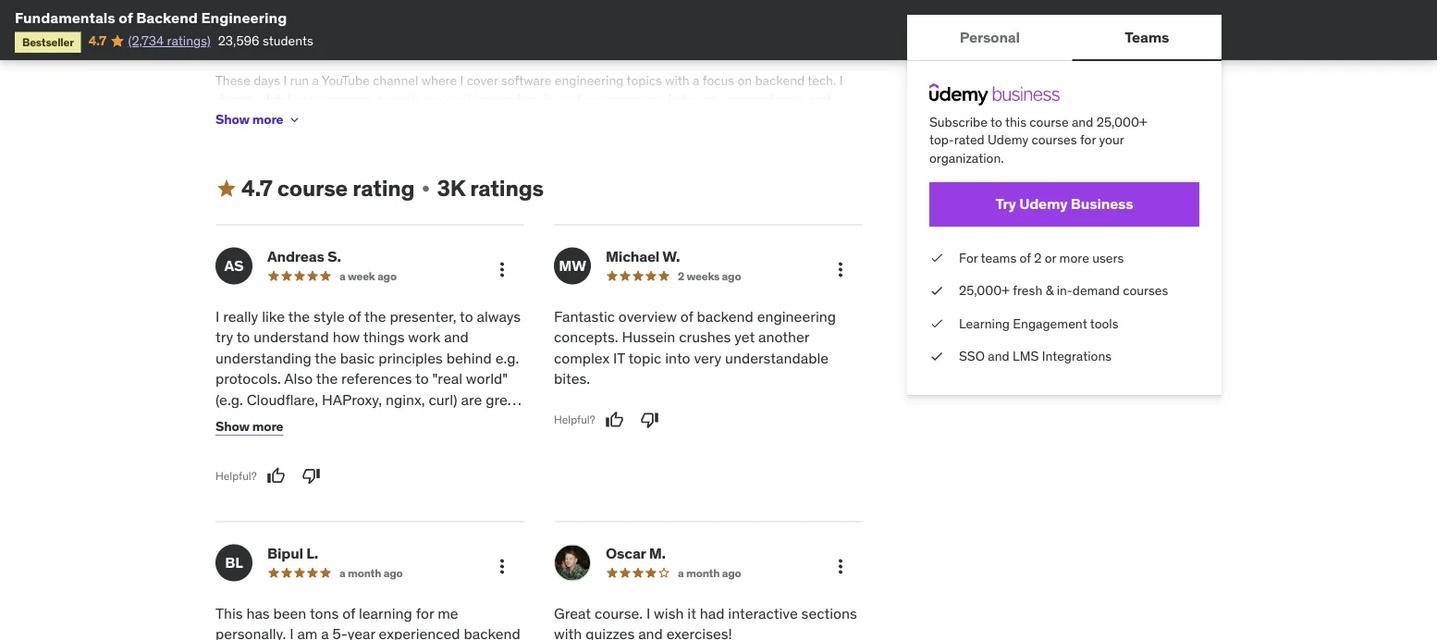Task type: describe. For each thing, give the bounding box(es) containing it.
i really like the style of the presenter, to always try to understand how things work and understanding the basic principles behind e.g. protocols. also the references to "real world" (e.g. cloudflare, haproxy, nginx, curl) are great for further readings.
[[216, 307, 521, 430]]

programming.
[[584, 91, 665, 107]]

sso
[[959, 348, 985, 365]]

backend
[[136, 8, 198, 27]]

topics
[[627, 73, 662, 89]]

recent
[[736, 91, 773, 107]]

learning
[[959, 315, 1010, 332]]

this
[[216, 604, 243, 623]]

of inside fantastic overview of backend engineering concepts. hussein crushes yet another complex it topic into very understandable bites.
[[681, 307, 693, 326]]

2 show more from the top
[[216, 419, 283, 435]]

1 show more from the top
[[216, 112, 283, 128]]

month for learning
[[348, 566, 381, 580]]

been
[[273, 604, 307, 623]]

ago for of
[[384, 566, 403, 580]]

week
[[348, 269, 375, 283]]

proxies,
[[328, 91, 373, 107]]

xsmall image left 3k
[[419, 182, 433, 196]]

of inside these days i run a youtube channel where i cover software engineering topics with a focus on backend tech. i discuss databases, proxies, security, networking, protocols, and programming. i also cover recent news and current events in the field of software.
[[366, 109, 377, 125]]

oscar
[[606, 544, 646, 563]]

0 vertical spatial cover
[[467, 73, 498, 89]]

bipul
[[267, 544, 303, 563]]

the right also
[[316, 370, 338, 389]]

with inside these days i run a youtube channel where i cover software engineering topics with a focus on backend tech. i discuss databases, proxies, security, networking, protocols, and programming. i also cover recent news and current events in the field of software.
[[665, 73, 690, 89]]

nginx,
[[386, 390, 425, 409]]

1 horizontal spatial cover
[[702, 91, 733, 107]]

mark review by michael w. as helpful image
[[606, 411, 624, 430]]

channel
[[373, 73, 419, 89]]

and right sso
[[988, 348, 1010, 365]]

andreas s.
[[267, 247, 341, 266]]

xsmall image left fresh
[[930, 282, 944, 300]]

a up wish
[[678, 566, 684, 580]]

sso and lms integrations
[[959, 348, 1112, 365]]

references
[[341, 370, 412, 389]]

of inside "this has been tons of learning for me personally. i am a 5-year experienced backen"
[[342, 604, 355, 623]]

understandable
[[725, 349, 829, 368]]

i left run
[[283, 73, 287, 89]]

subscribe
[[930, 113, 988, 130]]

for teams of 2 or more users
[[959, 249, 1124, 266]]

personal
[[960, 27, 1020, 46]]

for inside 'i really like the style of the presenter, to always try to understand how things work and understanding the basic principles behind e.g. protocols. also the references to "real world" (e.g. cloudflare, haproxy, nginx, curl) are great for further readings.'
[[216, 411, 234, 430]]

wish
[[654, 604, 684, 623]]

and inside subscribe to this course and 25,000+ top‑rated udemy courses for your organization.
[[1072, 113, 1094, 130]]

are
[[461, 390, 482, 409]]

andreas
[[267, 247, 324, 266]]

(2,734 ratings)
[[128, 32, 211, 49]]

the up understand on the left bottom
[[288, 307, 310, 326]]

2 vertical spatial more
[[252, 419, 283, 435]]

me
[[438, 604, 458, 623]]

fundamentals
[[15, 8, 115, 27]]

0 vertical spatial more
[[252, 112, 283, 128]]

xsmall image left the in
[[287, 113, 302, 128]]

topic
[[628, 349, 662, 368]]

i inside "this has been tons of learning for me personally. i am a 5-year experienced backen"
[[290, 625, 294, 640]]

further
[[237, 411, 282, 430]]

23,596
[[218, 32, 260, 49]]

youtube
[[322, 73, 370, 89]]

the down how
[[315, 349, 337, 368]]

run
[[290, 73, 309, 89]]

4.7 course rating
[[241, 175, 415, 203]]

s.
[[327, 247, 341, 266]]

personally.
[[216, 625, 286, 640]]

to left always
[[460, 307, 473, 326]]

the inside these days i run a youtube channel where i cover software engineering topics with a focus on backend tech. i discuss databases, proxies, security, networking, protocols, and programming. i also cover recent news and current events in the field of software.
[[315, 109, 335, 125]]

world"
[[466, 370, 508, 389]]

tab list containing personal
[[907, 15, 1222, 61]]

software.
[[380, 109, 434, 125]]

yet
[[735, 328, 755, 347]]

engineering inside these days i run a youtube channel where i cover software engineering topics with a focus on backend tech. i discuss databases, proxies, security, networking, protocols, and programming. i also cover recent news and current events in the field of software.
[[555, 73, 624, 89]]

1 show from the top
[[216, 112, 250, 128]]

a inside "this has been tons of learning for me personally. i am a 5-year experienced backen"
[[321, 625, 329, 640]]

3k
[[437, 175, 465, 203]]

crushes
[[679, 328, 731, 347]]

organization.
[[930, 150, 1004, 166]]

mark review by andreas s. as helpful image
[[267, 467, 285, 485]]

integrations
[[1042, 348, 1112, 365]]

business
[[1071, 194, 1134, 213]]

(e.g.
[[216, 390, 243, 409]]

helpful? for mark review by michael w. as helpful image
[[554, 413, 595, 427]]

try
[[996, 194, 1016, 213]]

networking,
[[428, 91, 496, 107]]

i up networking,
[[460, 73, 464, 89]]

fundamentals of backend engineering
[[15, 8, 287, 27]]

1 vertical spatial more
[[1060, 249, 1090, 266]]

students
[[263, 32, 313, 49]]

of left or
[[1020, 249, 1031, 266]]

this
[[1005, 113, 1027, 130]]

the up things on the bottom of page
[[365, 307, 386, 326]]

style
[[314, 307, 345, 326]]

things
[[363, 328, 405, 347]]

protocols.
[[216, 370, 281, 389]]

focus
[[703, 73, 735, 89]]

4.7 for 4.7 course rating
[[241, 175, 273, 203]]

top‑rated
[[930, 131, 985, 148]]

a up "this has been tons of learning for me personally. i am a 5-year experienced backen"
[[339, 566, 345, 580]]

2 weeks ago
[[678, 269, 741, 283]]

mark review by michael w. as unhelpful image
[[641, 411, 659, 430]]

into
[[665, 349, 691, 368]]

additional actions for review by andreas s. image
[[491, 259, 513, 281]]

a up 'also'
[[693, 73, 700, 89]]

for inside subscribe to this course and 25,000+ top‑rated udemy courses for your organization.
[[1080, 131, 1096, 148]]

bites.
[[554, 370, 590, 389]]

concepts.
[[554, 328, 619, 347]]

days
[[254, 73, 280, 89]]

1 horizontal spatial courses
[[1123, 282, 1169, 299]]

haproxy,
[[322, 390, 382, 409]]

helpful? for mark review by andreas s. as helpful icon
[[216, 469, 257, 483]]

presenter,
[[390, 307, 457, 326]]

like
[[262, 307, 285, 326]]

ratings)
[[167, 32, 211, 49]]

a right run
[[312, 73, 319, 89]]

m.
[[649, 544, 666, 563]]

ago for it
[[722, 566, 741, 580]]

current
[[216, 109, 257, 125]]

learning
[[359, 604, 412, 623]]

users
[[1093, 249, 1124, 266]]

ago for engineering
[[722, 269, 741, 283]]

fresh
[[1013, 282, 1043, 299]]

i inside 'i really like the style of the presenter, to always try to understand how things work and understanding the basic principles behind e.g. protocols. also the references to "real world" (e.g. cloudflare, haproxy, nginx, curl) are great for further readings.'
[[216, 307, 220, 326]]



Task type: locate. For each thing, give the bounding box(es) containing it.
i up 'try' on the bottom of the page
[[216, 307, 220, 326]]

michael
[[606, 247, 660, 266]]

ago right week
[[378, 269, 397, 283]]

1 vertical spatial show more
[[216, 419, 283, 435]]

1 horizontal spatial month
[[686, 566, 720, 580]]

0 vertical spatial helpful?
[[554, 413, 595, 427]]

xsmall image left for
[[930, 249, 944, 267]]

for
[[959, 249, 978, 266]]

weeks
[[687, 269, 720, 283]]

cloudflare,
[[247, 390, 318, 409]]

0 horizontal spatial courses
[[1032, 131, 1077, 148]]

0 vertical spatial 25,000+
[[1097, 113, 1148, 130]]

for down (e.g.
[[216, 411, 234, 430]]

helpful?
[[554, 413, 595, 427], [216, 469, 257, 483]]

principles
[[379, 349, 443, 368]]

teams button
[[1073, 15, 1222, 59]]

bipul l.
[[267, 544, 318, 563]]

great
[[554, 604, 591, 623]]

engineering up programming.
[[555, 73, 624, 89]]

course inside subscribe to this course and 25,000+ top‑rated udemy courses for your organization.
[[1030, 113, 1069, 130]]

of inside 'i really like the style of the presenter, to always try to understand how things work and understanding the basic principles behind e.g. protocols. also the references to "real world" (e.g. cloudflare, haproxy, nginx, curl) are great for further readings.'
[[348, 307, 361, 326]]

backend inside these days i run a youtube channel where i cover software engineering topics with a focus on backend tech. i discuss databases, proxies, security, networking, protocols, and programming. i also cover recent news and current events in the field of software.
[[755, 73, 805, 89]]

of up how
[[348, 307, 361, 326]]

as
[[224, 256, 244, 275]]

1 vertical spatial course
[[277, 175, 348, 203]]

had
[[700, 604, 725, 623]]

1 horizontal spatial 2
[[1034, 249, 1042, 266]]

1 vertical spatial engineering
[[757, 307, 836, 326]]

of up (2,734
[[119, 8, 133, 27]]

xsmall image
[[287, 113, 302, 128], [419, 182, 433, 196], [930, 249, 944, 267], [930, 282, 944, 300]]

cover down focus
[[702, 91, 733, 107]]

show more down (e.g.
[[216, 419, 283, 435]]

1 vertical spatial with
[[554, 625, 582, 640]]

1 horizontal spatial engineering
[[757, 307, 836, 326]]

and
[[559, 91, 581, 107], [810, 91, 831, 107], [1072, 113, 1094, 130], [444, 328, 469, 347], [988, 348, 1010, 365], [638, 625, 663, 640]]

1 horizontal spatial course
[[1030, 113, 1069, 130]]

mw
[[559, 256, 586, 275]]

1 vertical spatial cover
[[702, 91, 733, 107]]

0 vertical spatial 4.7
[[89, 32, 106, 49]]

courses inside subscribe to this course and 25,000+ top‑rated udemy courses for your organization.
[[1032, 131, 1077, 148]]

1 show more button from the top
[[216, 102, 302, 139]]

1 horizontal spatial 4.7
[[241, 175, 273, 203]]

engineering inside fantastic overview of backend engineering concepts. hussein crushes yet another complex it topic into very understandable bites.
[[757, 307, 836, 326]]

show more button down protocols.
[[216, 409, 283, 446]]

with inside great course. i wish it had interactive sections with quizzes and exercises!
[[554, 625, 582, 640]]

understand
[[254, 328, 329, 347]]

mark review by andreas s. as unhelpful image
[[302, 467, 321, 485]]

1 vertical spatial backend
[[697, 307, 754, 326]]

1 vertical spatial udemy
[[1020, 194, 1068, 213]]

ago
[[378, 269, 397, 283], [722, 269, 741, 283], [384, 566, 403, 580], [722, 566, 741, 580]]

show more down discuss
[[216, 112, 283, 128]]

additional actions for review by michael w. image
[[830, 259, 852, 281]]

1 xsmall image from the top
[[930, 314, 944, 333]]

2 xsmall image from the top
[[930, 347, 944, 366]]

0 horizontal spatial for
[[216, 411, 234, 430]]

engineering
[[201, 8, 287, 27]]

the
[[315, 109, 335, 125], [288, 307, 310, 326], [365, 307, 386, 326], [315, 349, 337, 368], [316, 370, 338, 389]]

and right protocols,
[[559, 91, 581, 107]]

1 horizontal spatial with
[[665, 73, 690, 89]]

1 horizontal spatial backend
[[755, 73, 805, 89]]

more down cloudflare, at the left of page
[[252, 419, 283, 435]]

security,
[[376, 91, 425, 107]]

udemy right the try
[[1020, 194, 1068, 213]]

25,000+ up the learning
[[959, 282, 1010, 299]]

with down great
[[554, 625, 582, 640]]

backend up yet
[[697, 307, 754, 326]]

show more button down days
[[216, 102, 302, 139]]

subscribe to this course and 25,000+ top‑rated udemy courses for your organization.
[[930, 113, 1148, 166]]

i left am
[[290, 625, 294, 640]]

1 vertical spatial helpful?
[[216, 469, 257, 483]]

0 horizontal spatial 2
[[678, 269, 685, 283]]

for inside "this has been tons of learning for me personally. i am a 5-year experienced backen"
[[416, 604, 434, 623]]

great course. i wish it had interactive sections with quizzes and exercises!
[[554, 604, 857, 640]]

w.
[[663, 247, 680, 266]]

additional actions for review by oscar m. image
[[830, 556, 852, 578]]

helpful? left mark review by andreas s. as helpful icon
[[216, 469, 257, 483]]

behind
[[446, 349, 492, 368]]

2 left or
[[1034, 249, 1042, 266]]

0 vertical spatial with
[[665, 73, 690, 89]]

understanding
[[216, 349, 312, 368]]

of up '5-'
[[342, 604, 355, 623]]

these
[[216, 73, 251, 89]]

ago up learning
[[384, 566, 403, 580]]

and inside 'i really like the style of the presenter, to always try to understand how things work and understanding the basic principles behind e.g. protocols. also the references to "real world" (e.g. cloudflare, haproxy, nginx, curl) are great for further readings.'
[[444, 328, 469, 347]]

ago for style
[[378, 269, 397, 283]]

23,596 students
[[218, 32, 313, 49]]

show more button
[[216, 102, 302, 139], [216, 409, 283, 446]]

try
[[216, 328, 233, 347]]

cover up networking,
[[467, 73, 498, 89]]

quizzes
[[586, 625, 635, 640]]

0 vertical spatial xsmall image
[[930, 314, 944, 333]]

hussein
[[622, 328, 676, 347]]

tab list
[[907, 15, 1222, 61]]

i left 'also'
[[668, 91, 672, 107]]

tech.
[[808, 73, 837, 89]]

helpful? left mark review by michael w. as helpful image
[[554, 413, 595, 427]]

a month ago for learning
[[339, 566, 403, 580]]

1 horizontal spatial helpful?
[[554, 413, 595, 427]]

software
[[501, 73, 552, 89]]

backend inside fantastic overview of backend engineering concepts. hussein crushes yet another complex it topic into very understandable bites.
[[697, 307, 754, 326]]

xsmall image left the learning
[[930, 314, 944, 333]]

0 vertical spatial show
[[216, 112, 250, 128]]

0 horizontal spatial 25,000+
[[959, 282, 1010, 299]]

courses left your
[[1032, 131, 1077, 148]]

backend up 'news'
[[755, 73, 805, 89]]

month up had
[[686, 566, 720, 580]]

month up learning
[[348, 566, 381, 580]]

to inside subscribe to this course and 25,000+ top‑rated udemy courses for your organization.
[[991, 113, 1003, 130]]

another
[[759, 328, 810, 347]]

fantastic overview of backend engineering concepts. hussein crushes yet another complex it topic into very understandable bites.
[[554, 307, 836, 389]]

2 vertical spatial for
[[416, 604, 434, 623]]

0 vertical spatial course
[[1030, 113, 1069, 130]]

of up the crushes on the bottom
[[681, 307, 693, 326]]

1 vertical spatial xsmall image
[[930, 347, 944, 366]]

0 vertical spatial show more button
[[216, 102, 302, 139]]

25,000+ up your
[[1097, 113, 1148, 130]]

0 vertical spatial backend
[[755, 73, 805, 89]]

it
[[688, 604, 696, 623]]

1 horizontal spatial 25,000+
[[1097, 113, 1148, 130]]

course.
[[595, 604, 643, 623]]

1 a month ago from the left
[[339, 566, 403, 580]]

of right field
[[366, 109, 377, 125]]

4.7 for 4.7
[[89, 32, 106, 49]]

4.7
[[89, 32, 106, 49], [241, 175, 273, 203]]

the right the in
[[315, 109, 335, 125]]

udemy
[[988, 131, 1029, 148], [1020, 194, 1068, 213]]

4.7 right medium icon
[[241, 175, 273, 203]]

0 horizontal spatial a month ago
[[339, 566, 403, 580]]

xsmall image for sso
[[930, 347, 944, 366]]

rating
[[353, 175, 415, 203]]

a left '5-'
[[321, 625, 329, 640]]

demand
[[1073, 282, 1120, 299]]

1 vertical spatial 25,000+
[[959, 282, 1010, 299]]

25,000+ inside subscribe to this course and 25,000+ top‑rated udemy courses for your organization.
[[1097, 113, 1148, 130]]

1 month from the left
[[348, 566, 381, 580]]

0 horizontal spatial 4.7
[[89, 32, 106, 49]]

0 horizontal spatial with
[[554, 625, 582, 640]]

1 vertical spatial show more button
[[216, 409, 283, 446]]

and right this
[[1072, 113, 1094, 130]]

0 horizontal spatial cover
[[467, 73, 498, 89]]

teams
[[1125, 27, 1170, 46]]

1 horizontal spatial for
[[416, 604, 434, 623]]

&
[[1046, 282, 1054, 299]]

personal button
[[907, 15, 1073, 59]]

2 horizontal spatial for
[[1080, 131, 1096, 148]]

a month ago up learning
[[339, 566, 403, 580]]

try udemy business
[[996, 194, 1134, 213]]

0 vertical spatial courses
[[1032, 131, 1077, 148]]

course right this
[[1030, 113, 1069, 130]]

in-
[[1057, 282, 1073, 299]]

ago right weeks
[[722, 269, 741, 283]]

0 horizontal spatial course
[[277, 175, 348, 203]]

medium image
[[216, 178, 238, 200]]

basic
[[340, 349, 375, 368]]

with up 'also'
[[665, 73, 690, 89]]

show down discuss
[[216, 112, 250, 128]]

0 vertical spatial 2
[[1034, 249, 1042, 266]]

to right 'try' on the bottom of the page
[[237, 328, 250, 347]]

1 horizontal spatial a month ago
[[678, 566, 741, 580]]

2 left weeks
[[678, 269, 685, 283]]

a month ago up had
[[678, 566, 741, 580]]

xsmall image left sso
[[930, 347, 944, 366]]

1 vertical spatial courses
[[1123, 282, 1169, 299]]

courses right demand
[[1123, 282, 1169, 299]]

xsmall image for learning
[[930, 314, 944, 333]]

0 vertical spatial for
[[1080, 131, 1096, 148]]

udemy business image
[[930, 83, 1060, 105]]

show down (e.g.
[[216, 419, 250, 435]]

0 horizontal spatial month
[[348, 566, 381, 580]]

0 horizontal spatial backend
[[697, 307, 754, 326]]

more
[[252, 112, 283, 128], [1060, 249, 1090, 266], [252, 419, 283, 435]]

engagement
[[1013, 315, 1088, 332]]

4.7 down fundamentals
[[89, 32, 106, 49]]

"real
[[432, 370, 463, 389]]

for up the experienced
[[416, 604, 434, 623]]

to left this
[[991, 113, 1003, 130]]

to down principles
[[415, 370, 429, 389]]

0 horizontal spatial helpful?
[[216, 469, 257, 483]]

learning engagement tools
[[959, 315, 1119, 332]]

additional actions for review by bipul l. image
[[491, 556, 513, 578]]

and down wish
[[638, 625, 663, 640]]

i left wish
[[647, 604, 651, 623]]

2
[[1034, 249, 1042, 266], [678, 269, 685, 283]]

e.g.
[[496, 349, 519, 368]]

curl)
[[429, 390, 458, 409]]

more right or
[[1060, 249, 1090, 266]]

25,000+ fresh & in-demand courses
[[959, 282, 1169, 299]]

i inside great course. i wish it had interactive sections with quizzes and exercises!
[[647, 604, 651, 623]]

readings.
[[286, 411, 347, 430]]

engineering up another at the bottom right
[[757, 307, 836, 326]]

in
[[302, 109, 313, 125]]

a month ago for had
[[678, 566, 741, 580]]

1 vertical spatial 2
[[678, 269, 685, 283]]

really
[[223, 307, 258, 326]]

tons
[[310, 604, 339, 623]]

news
[[777, 91, 807, 107]]

course up andreas s. at the top left of the page
[[277, 175, 348, 203]]

also
[[284, 370, 313, 389]]

oscar m.
[[606, 544, 666, 563]]

more down databases,
[[252, 112, 283, 128]]

0 horizontal spatial engineering
[[555, 73, 624, 89]]

michael w.
[[606, 247, 680, 266]]

udemy inside subscribe to this course and 25,000+ top‑rated udemy courses for your organization.
[[988, 131, 1029, 148]]

work
[[408, 328, 441, 347]]

tools
[[1090, 315, 1119, 332]]

this has been tons of learning for me personally. i am a 5-year experienced backen
[[216, 604, 521, 640]]

am
[[297, 625, 318, 640]]

complex
[[554, 349, 610, 368]]

2 a month ago from the left
[[678, 566, 741, 580]]

interactive
[[728, 604, 798, 623]]

0 vertical spatial show more
[[216, 112, 283, 128]]

2 month from the left
[[686, 566, 720, 580]]

month for had
[[686, 566, 720, 580]]

where
[[422, 73, 457, 89]]

1 vertical spatial show
[[216, 419, 250, 435]]

2 show from the top
[[216, 419, 250, 435]]

and up behind
[[444, 328, 469, 347]]

has
[[246, 604, 270, 623]]

ago up had
[[722, 566, 741, 580]]

year
[[348, 625, 375, 640]]

field
[[338, 109, 363, 125]]

5-
[[333, 625, 348, 640]]

1 vertical spatial for
[[216, 411, 234, 430]]

2 show more button from the top
[[216, 409, 283, 446]]

0 vertical spatial engineering
[[555, 73, 624, 89]]

1 vertical spatial 4.7
[[241, 175, 273, 203]]

a left week
[[339, 269, 345, 283]]

0 vertical spatial udemy
[[988, 131, 1029, 148]]

and inside great course. i wish it had interactive sections with quizzes and exercises!
[[638, 625, 663, 640]]

for left your
[[1080, 131, 1096, 148]]

it
[[613, 349, 625, 368]]

and down the tech.
[[810, 91, 831, 107]]

always
[[477, 307, 521, 326]]

backend
[[755, 73, 805, 89], [697, 307, 754, 326]]

xsmall image
[[930, 314, 944, 333], [930, 347, 944, 366]]

i right the tech.
[[840, 73, 843, 89]]

udemy down this
[[988, 131, 1029, 148]]



Task type: vqa. For each thing, say whether or not it's contained in the screenshot.
the MW
yes



